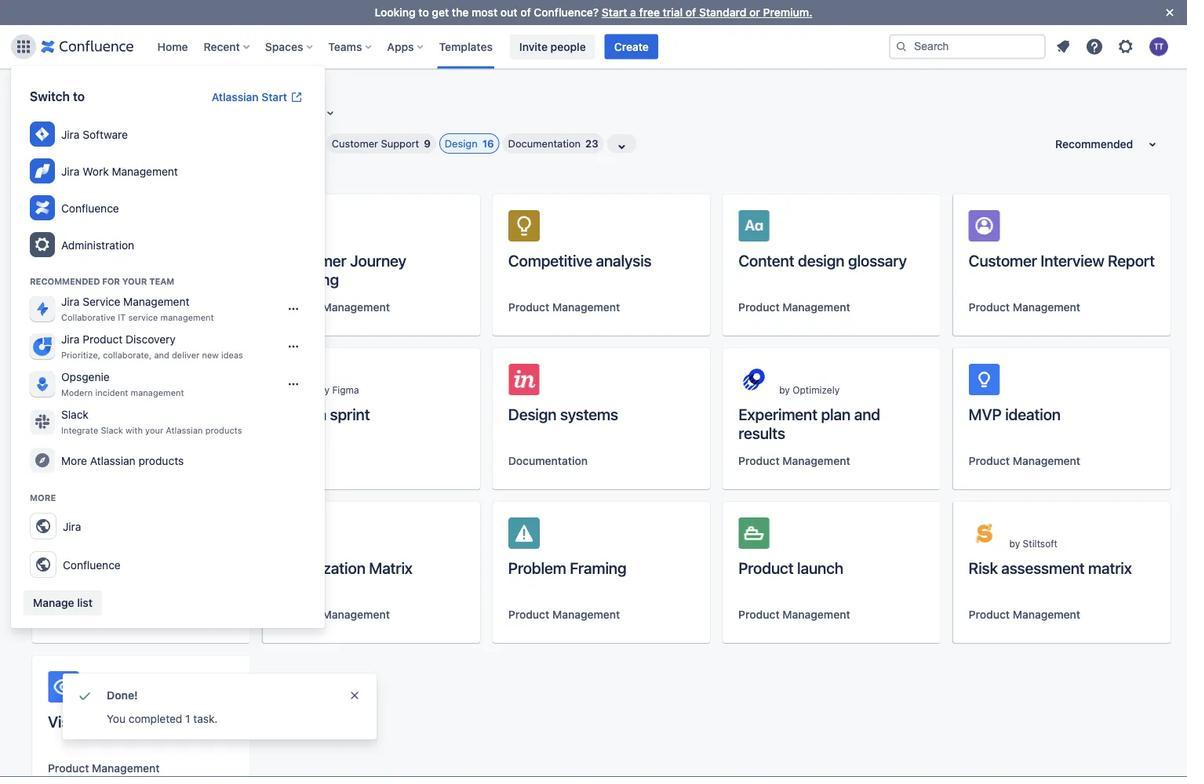 Task type: locate. For each thing, give the bounding box(es) containing it.
product management down "customer interview report"
[[969, 301, 1081, 314]]

integrate
[[61, 426, 98, 436]]

0 vertical spatial recommended
[[1055, 138, 1133, 151]]

management
[[112, 165, 178, 178], [123, 295, 189, 308], [92, 301, 160, 314], [322, 301, 390, 314], [552, 301, 620, 314], [783, 301, 850, 314], [1013, 301, 1081, 314], [783, 455, 850, 468], [1013, 455, 1081, 468], [92, 609, 160, 622], [322, 609, 390, 622], [552, 609, 620, 622], [783, 609, 850, 622], [1013, 609, 1081, 622], [92, 762, 160, 775]]

product management button for content design glossary
[[739, 300, 850, 315]]

product management button down product launch
[[739, 607, 850, 623]]

1 confluence link from the top
[[24, 190, 312, 227]]

templates inside "link"
[[439, 40, 493, 53]]

products up more atlassian products 'link'
[[205, 426, 242, 436]]

1 horizontal spatial start
[[602, 6, 627, 19]]

product management button down risk assessment matrix
[[969, 607, 1081, 623]]

130
[[120, 171, 138, 184]]

product management button for persona
[[48, 607, 160, 623]]

product management down problem framing
[[508, 609, 620, 622]]

design
[[445, 138, 478, 149], [48, 405, 96, 423], [278, 405, 326, 423], [508, 405, 557, 423], [48, 455, 84, 468]]

0 vertical spatial more
[[61, 454, 87, 467]]

customer down open image
[[332, 138, 378, 149]]

notification icon image
[[1054, 37, 1073, 56]]

0 vertical spatial and
[[154, 350, 169, 360]]

product management down product launch
[[739, 609, 850, 622]]

looking
[[375, 6, 416, 19]]

confluence?
[[534, 6, 599, 19]]

start
[[602, 6, 627, 19], [262, 91, 287, 104]]

products inside 'link'
[[138, 454, 184, 467]]

jira up the persona
[[63, 520, 81, 533]]

management for prioritization matrix
[[322, 609, 390, 622]]

your
[[145, 426, 163, 436]]

0 vertical spatial documentation
[[508, 138, 581, 149]]

design for design 16
[[445, 138, 478, 149]]

people
[[551, 40, 586, 53]]

products down your
[[138, 454, 184, 467]]

product management down mapping
[[278, 301, 390, 314]]

0 horizontal spatial products
[[138, 454, 184, 467]]

content
[[739, 251, 794, 270]]

discovery
[[126, 333, 176, 346]]

0 horizontal spatial more
[[30, 493, 56, 503]]

by for customer
[[89, 231, 99, 242]]

documentation left the 23
[[508, 138, 581, 149]]

1 vertical spatial assessment
[[1002, 559, 1085, 577]]

customer up recommended for your team at the top of page
[[48, 251, 116, 270]]

assessment down stiltsoft
[[1002, 559, 1085, 577]]

spaces
[[265, 40, 303, 53]]

content design glossary
[[739, 251, 907, 270]]

customer for customer impact assessment
[[48, 251, 116, 270]]

design right 9
[[445, 138, 478, 149]]

management up deliver
[[160, 313, 214, 323]]

success image
[[75, 687, 94, 705]]

mapping
[[278, 270, 339, 288]]

0 horizontal spatial start
[[262, 91, 287, 104]]

16 left 130 at top left
[[91, 171, 104, 184]]

collaborate,
[[103, 350, 152, 360]]

product management button down mapping
[[278, 300, 390, 315]]

management for customer interview report
[[1013, 301, 1081, 314]]

16
[[482, 138, 494, 149], [91, 171, 104, 184]]

by up 'experiment'
[[779, 385, 790, 396]]

product management button for prioritization matrix
[[278, 607, 390, 623]]

1 vertical spatial products
[[138, 454, 184, 467]]

confluence link
[[24, 190, 312, 227], [24, 546, 312, 584]]

management up slack integrate slack with your atlassian products
[[131, 388, 184, 398]]

0 vertical spatial products
[[205, 426, 242, 436]]

2 documentation from the top
[[508, 455, 588, 468]]

product management down risk assessment matrix
[[969, 609, 1081, 622]]

to for switch
[[73, 89, 85, 104]]

product management
[[48, 301, 160, 314], [278, 301, 390, 314], [508, 301, 620, 314], [739, 301, 850, 314], [969, 301, 1081, 314], [739, 455, 850, 468], [969, 455, 1081, 468], [48, 609, 160, 622], [278, 609, 390, 622], [508, 609, 620, 622], [739, 609, 850, 622], [969, 609, 1081, 622], [48, 762, 160, 775]]

product management for customer journey mapping
[[278, 301, 390, 314]]

by figma
[[319, 385, 359, 396]]

1 vertical spatial start
[[262, 91, 287, 104]]

management inside jira service management collaborative it service management
[[160, 313, 214, 323]]

framing
[[570, 559, 627, 577]]

1 documentation from the top
[[508, 138, 581, 149]]

product management button down "customer interview report"
[[969, 300, 1081, 315]]

customer inside customer journey mapping
[[278, 251, 347, 270]]

jira for jira
[[63, 520, 81, 533]]

competitive
[[508, 251, 592, 270]]

product management down 'experiment plan and results'
[[739, 455, 850, 468]]

confluence up list at the left bottom of the page
[[63, 559, 121, 571]]

turtle
[[203, 106, 232, 119]]

jira work management
[[61, 165, 178, 178]]

1 vertical spatial confluence link
[[24, 546, 312, 584]]

management for problem framing
[[552, 609, 620, 622]]

design down integrate
[[48, 455, 84, 468]]

customer up mapping
[[278, 251, 347, 270]]

16 right 9
[[482, 138, 494, 149]]

0 vertical spatial templates
[[439, 40, 493, 53]]

product management down the competitive
[[508, 301, 620, 314]]

slack up integrate
[[61, 408, 89, 421]]

design up integrate
[[48, 405, 96, 423]]

customer
[[332, 138, 378, 149], [48, 251, 116, 270], [278, 251, 347, 270], [969, 251, 1037, 270]]

2 horizontal spatial of
[[686, 6, 696, 19]]

of right "out"
[[520, 6, 531, 19]]

1 horizontal spatial to
[[94, 713, 108, 731]]

recommended
[[1055, 138, 1133, 151], [30, 276, 100, 286]]

recommended for recommended
[[1055, 138, 1133, 151]]

customer inside customer impact assessment
[[48, 251, 116, 270]]

more inside 'link'
[[61, 454, 87, 467]]

customer for customer journey mapping
[[278, 251, 347, 270]]

product management button down problem framing
[[508, 607, 620, 623]]

matrix
[[369, 559, 413, 577]]

assessment up service
[[48, 270, 131, 288]]

switch to
[[30, 89, 85, 104]]

customer left interview
[[969, 251, 1037, 270]]

jira right open search bar image at the left of the page
[[61, 128, 80, 141]]

0 vertical spatial slack
[[61, 408, 89, 421]]

16 for design
[[482, 138, 494, 149]]

customer journey mapping
[[278, 251, 406, 288]]

opsgenie options menu image
[[287, 378, 300, 391]]

0 vertical spatial assessment
[[48, 270, 131, 288]]

team
[[149, 276, 174, 286]]

teams
[[328, 40, 362, 53]]

1 vertical spatial 16
[[91, 171, 104, 184]]

product management button down the persona
[[48, 607, 160, 623]]

product management button down 'experiment plan and results'
[[739, 454, 850, 469]]

product for competitive analysis
[[508, 301, 550, 314]]

product
[[48, 301, 89, 314], [278, 301, 319, 314], [508, 301, 550, 314], [739, 301, 780, 314], [969, 301, 1010, 314], [83, 333, 123, 346], [739, 455, 780, 468], [969, 455, 1010, 468], [739, 559, 794, 577], [48, 609, 89, 622], [278, 609, 319, 622], [508, 609, 550, 622], [739, 609, 780, 622], [969, 609, 1010, 622], [48, 762, 89, 775]]

templates link
[[434, 34, 497, 59]]

product management button down ideation
[[969, 454, 1081, 469]]

templates down the
[[439, 40, 493, 53]]

product management for customer interview report
[[969, 301, 1081, 314]]

jira up collaborative
[[61, 295, 80, 308]]

spaces button
[[260, 34, 319, 59]]

1 horizontal spatial products
[[205, 426, 242, 436]]

jira up prioritize,
[[61, 333, 80, 346]]

by left stiltsoft
[[1010, 538, 1020, 549]]

product for customer interview report
[[969, 301, 1010, 314]]

2 horizontal spatial to
[[419, 6, 429, 19]]

product management for risk assessment matrix
[[969, 609, 1081, 622]]

open image
[[321, 104, 340, 122]]

free
[[639, 6, 660, 19]]

atlassian inside 'link'
[[90, 454, 136, 467]]

product management for problem framing
[[508, 609, 620, 622]]

problem framing
[[508, 559, 627, 577]]

trial
[[663, 6, 683, 19]]

and right plan
[[854, 405, 880, 423]]

of
[[520, 6, 531, 19], [686, 6, 696, 19], [107, 171, 117, 184]]

product management button for problem framing
[[508, 607, 620, 623]]

by left the figma
[[319, 385, 330, 396]]

and down discovery
[[154, 350, 169, 360]]

jira inside jira product discovery prioritize, collaborate, and deliver new ideas
[[61, 333, 80, 346]]

more atlassian products
[[61, 454, 184, 467]]

1 horizontal spatial more
[[61, 454, 87, 467]]

jira product discovery options menu image
[[287, 340, 300, 353]]

recent button
[[199, 34, 256, 59]]

ideation
[[1005, 405, 1061, 423]]

start a free trial of standard or premium. link
[[602, 6, 813, 19]]

1 vertical spatial to
[[73, 89, 85, 104]]

0 horizontal spatial recommended
[[30, 276, 100, 286]]

settings icon image
[[1117, 37, 1136, 56]]

documentation down design systems
[[508, 455, 588, 468]]

prioritize,
[[61, 350, 100, 360]]

0 vertical spatial confluence link
[[24, 190, 312, 227]]

create
[[614, 40, 649, 53]]

design down opsgenie options menu icon
[[278, 405, 326, 423]]

product management for content design glossary
[[739, 301, 850, 314]]

confluence image
[[41, 37, 134, 56], [41, 37, 134, 56]]

done!
[[107, 689, 138, 702]]

0 vertical spatial to
[[419, 6, 429, 19]]

0 horizontal spatial and
[[154, 350, 169, 360]]

values
[[111, 713, 156, 731]]

administration link
[[24, 227, 312, 264]]

product for content design glossary
[[739, 301, 780, 314]]

banner
[[0, 25, 1187, 69]]

collaborative
[[61, 313, 115, 323]]

and
[[154, 350, 169, 360], [854, 405, 880, 423]]

home
[[157, 40, 188, 53]]

by optimizely
[[779, 385, 840, 396]]

0 horizontal spatial assessment
[[48, 270, 131, 288]]

to left 'get'
[[419, 6, 429, 19]]

more for more
[[30, 493, 56, 503]]

invite people
[[519, 40, 586, 53]]

templates inside button
[[107, 138, 156, 149]]

0 horizontal spatial to
[[73, 89, 85, 104]]

slack down the review
[[101, 426, 123, 436]]

service
[[128, 313, 158, 323]]

risk assessment matrix
[[969, 559, 1132, 577]]

1 vertical spatial and
[[854, 405, 880, 423]]

of right trial
[[686, 6, 696, 19]]

1 vertical spatial management
[[131, 388, 184, 398]]

templates up jira software at the left of page
[[31, 97, 136, 123]]

0 horizontal spatial 16
[[91, 171, 104, 184]]

1 vertical spatial more
[[30, 493, 56, 503]]

customer support 9
[[332, 138, 431, 149]]

product management down design
[[739, 301, 850, 314]]

more down design button
[[30, 493, 56, 503]]

product management for persona
[[48, 609, 160, 622]]

product management down the persona
[[48, 609, 160, 622]]

service
[[83, 295, 120, 308]]

of left 130 at top left
[[107, 171, 117, 184]]

atlassian down with
[[90, 454, 136, 467]]

task.
[[193, 713, 218, 726]]

list
[[77, 597, 93, 610]]

to down by atlassian
[[94, 713, 108, 731]]

product for customer impact assessment
[[48, 301, 89, 314]]

9
[[424, 138, 431, 149]]

0 vertical spatial management
[[160, 313, 214, 323]]

design button
[[48, 454, 84, 469]]

displaying
[[35, 171, 88, 184]]

dismiss image
[[348, 690, 361, 702]]

jira inside jira service management collaborative it service management
[[61, 295, 80, 308]]

by
[[89, 231, 99, 242], [319, 385, 330, 396], [779, 385, 790, 396], [1010, 538, 1020, 549], [89, 692, 99, 703]]

1 vertical spatial slack
[[101, 426, 123, 436]]

by up vision to values at left bottom
[[89, 692, 99, 703]]

management for competitive analysis
[[552, 301, 620, 314]]

mvp
[[969, 405, 1002, 423]]

appswitcher icon image
[[14, 37, 33, 56]]

switch
[[30, 89, 70, 104]]

1 vertical spatial confluence
[[63, 559, 121, 571]]

design for design sprint
[[278, 405, 326, 423]]

help icon image
[[1085, 37, 1104, 56]]

1 vertical spatial recommended
[[30, 276, 100, 286]]

matrix
[[1088, 559, 1132, 577]]

product management for prioritization matrix
[[278, 609, 390, 622]]

1 horizontal spatial and
[[854, 405, 880, 423]]

management for customer journey mapping
[[322, 301, 390, 314]]

2 confluence link from the top
[[24, 546, 312, 584]]

product for risk assessment matrix
[[969, 609, 1010, 622]]

confluence up 'by zendesk'
[[61, 202, 119, 215]]

design for design
[[48, 455, 84, 468]]

2 vertical spatial to
[[94, 713, 108, 731]]

templates
[[439, 40, 493, 53], [31, 97, 136, 123], [107, 138, 156, 149]]

atlassian right your
[[166, 426, 203, 436]]

design sprint
[[278, 405, 370, 423]]

2 vertical spatial templates
[[107, 138, 156, 149]]

recommended inside recommended popup button
[[1055, 138, 1133, 151]]

design for design systems
[[508, 405, 557, 423]]

figma
[[332, 385, 359, 396]]

0 horizontal spatial of
[[107, 171, 117, 184]]

product management button for customer interview report
[[969, 300, 1081, 315]]

1 horizontal spatial 16
[[482, 138, 494, 149]]

more down integrate
[[61, 454, 87, 467]]

product management button down design
[[739, 300, 850, 315]]

use button
[[195, 756, 234, 778]]

start left a on the top of the page
[[602, 6, 627, 19]]

product management down prioritization matrix
[[278, 609, 390, 622]]

documentation for documentation 23
[[508, 138, 581, 149]]

systems
[[560, 405, 618, 423]]

product management button down prioritization matrix
[[278, 607, 390, 623]]

product management down recommended for your team at the top of page
[[48, 301, 160, 314]]

your profile and preferences image
[[1150, 37, 1168, 56]]

slack integrate slack with your atlassian products
[[61, 408, 242, 436]]

product management for experiment plan and results
[[739, 455, 850, 468]]

design up 'documentation' button
[[508, 405, 557, 423]]

to right switch
[[73, 89, 85, 104]]

more for more atlassian products
[[61, 454, 87, 467]]

analysis
[[596, 251, 652, 270]]

stiltsoft
[[1023, 538, 1058, 549]]

1 vertical spatial documentation
[[508, 455, 588, 468]]

1 horizontal spatial recommended
[[1055, 138, 1133, 151]]

product management button down the competitive
[[508, 300, 620, 315]]

product management button for experiment plan and results
[[739, 454, 850, 469]]

templates up 'jira work management'
[[107, 138, 156, 149]]

start down the spaces in the left top of the page
[[262, 91, 287, 104]]

management inside jira work management link
[[112, 165, 178, 178]]

report
[[1108, 251, 1155, 270]]

jira left work
[[61, 165, 80, 178]]

ideas
[[221, 350, 243, 360]]

product management button
[[48, 300, 160, 315], [278, 300, 390, 315], [508, 300, 620, 315], [739, 300, 850, 315], [969, 300, 1081, 315], [739, 454, 850, 469], [969, 454, 1081, 469], [48, 607, 160, 623], [278, 607, 390, 623], [508, 607, 620, 623], [739, 607, 850, 623], [969, 607, 1081, 623], [48, 761, 160, 777]]

to for looking
[[419, 6, 429, 19]]

product management button down recommended for your team at the top of page
[[48, 300, 160, 315]]

by left zendesk
[[89, 231, 99, 242]]

product management down ideation
[[969, 455, 1081, 468]]

management for customer impact assessment
[[92, 301, 160, 314]]

16 for displaying
[[91, 171, 104, 184]]

0 vertical spatial 16
[[482, 138, 494, 149]]

product management button for risk assessment matrix
[[969, 607, 1081, 623]]

terry turtle
[[174, 106, 232, 119]]

0 vertical spatial start
[[602, 6, 627, 19]]



Task type: vqa. For each thing, say whether or not it's contained in the screenshot.
Experiment plan and results
yes



Task type: describe. For each thing, give the bounding box(es) containing it.
product management button for product launch
[[739, 607, 850, 623]]

jira software
[[61, 128, 128, 141]]

banner containing home
[[0, 25, 1187, 69]]

product for experiment plan and results
[[739, 455, 780, 468]]

jira for jira software
[[61, 128, 80, 141]]

and inside 'experiment plan and results'
[[854, 405, 880, 423]]

recent
[[204, 40, 240, 53]]

by for vision
[[89, 692, 99, 703]]

problem
[[508, 559, 566, 577]]

my
[[90, 138, 105, 149]]

design
[[798, 251, 845, 270]]

by for risk
[[1010, 538, 1020, 549]]

standard
[[699, 6, 747, 19]]

risk
[[969, 559, 998, 577]]

by for experiment
[[779, 385, 790, 396]]

product management button for customer journey mapping
[[278, 300, 390, 315]]

management for experiment plan and results
[[783, 455, 850, 468]]

customer for customer interview report
[[969, 251, 1037, 270]]

1 vertical spatial templates
[[31, 97, 136, 123]]

customer impact assessment
[[48, 251, 168, 288]]

global element
[[9, 25, 886, 69]]

product inside jira product discovery prioritize, collaborate, and deliver new ideas
[[83, 333, 123, 346]]

modern
[[61, 388, 93, 398]]

you completed 1 task.
[[107, 713, 218, 726]]

jira for jira product discovery prioritize, collaborate, and deliver new ideas
[[61, 333, 80, 346]]

design for design review
[[48, 405, 96, 423]]

product management for mvp ideation
[[969, 455, 1081, 468]]

management for product launch
[[783, 609, 850, 622]]

atlassian start link
[[202, 85, 312, 110]]

you
[[107, 713, 126, 726]]

documentation for documentation
[[508, 455, 588, 468]]

assessment inside customer impact assessment
[[48, 270, 131, 288]]

recommended button
[[1046, 132, 1172, 157]]

home link
[[153, 34, 193, 59]]

more categories image
[[613, 137, 631, 156]]

optimizely
[[793, 385, 840, 396]]

vision
[[48, 713, 90, 731]]

your
[[122, 276, 147, 286]]

vision to values
[[48, 713, 156, 731]]

premium.
[[763, 6, 813, 19]]

more atlassian products link
[[24, 442, 312, 479]]

1 horizontal spatial of
[[520, 6, 531, 19]]

invite
[[519, 40, 548, 53]]

atlassian up turtle
[[212, 91, 259, 104]]

recommended for recommended for your team
[[30, 276, 100, 286]]

jira for jira work management
[[61, 165, 80, 178]]

jira work management link
[[24, 153, 312, 190]]

results
[[739, 424, 785, 442]]

completed
[[129, 713, 182, 726]]

design 16
[[445, 138, 494, 149]]

product management down vision to values at left bottom
[[48, 762, 160, 775]]

use
[[205, 762, 225, 775]]

open search bar image
[[39, 138, 52, 151]]

product management button for customer impact assessment
[[48, 300, 160, 315]]

most
[[472, 6, 498, 19]]

journey
[[350, 251, 406, 270]]

management inside jira service management collaborative it service management
[[123, 295, 189, 308]]

by stiltsoft
[[1010, 538, 1058, 549]]

invite people button
[[510, 34, 595, 59]]

management for content design glossary
[[783, 301, 850, 314]]

product for persona
[[48, 609, 89, 622]]

jira service management options menu image
[[287, 303, 300, 315]]

customer for customer support 9
[[332, 138, 378, 149]]

management for mvp ideation
[[1013, 455, 1081, 468]]

documentation button
[[508, 454, 588, 469]]

apps
[[387, 40, 414, 53]]

by for design
[[319, 385, 330, 396]]

out
[[501, 6, 518, 19]]

customer interview report
[[969, 251, 1155, 270]]

administration
[[61, 239, 134, 252]]

23
[[585, 138, 598, 149]]

mvp ideation
[[969, 405, 1061, 423]]

deliver
[[172, 350, 199, 360]]

by atlassian
[[89, 692, 142, 703]]

product for problem framing
[[508, 609, 550, 622]]

product for prioritization matrix
[[278, 609, 319, 622]]

to for vision
[[94, 713, 108, 731]]

product management button for mvp ideation
[[969, 454, 1081, 469]]

software
[[83, 128, 128, 141]]

product management for product launch
[[739, 609, 850, 622]]

jira for jira service management collaborative it service management
[[61, 295, 80, 308]]

design review
[[48, 405, 145, 423]]

my templates
[[90, 138, 156, 149]]

interview
[[1041, 251, 1104, 270]]

and inside jira product discovery prioritize, collaborate, and deliver new ideas
[[154, 350, 169, 360]]

1 horizontal spatial slack
[[101, 426, 123, 436]]

product management for customer impact assessment
[[48, 301, 160, 314]]

products inside slack integrate slack with your atlassian products
[[205, 426, 242, 436]]

product management button down vision to values at left bottom
[[48, 761, 160, 777]]

search image
[[895, 40, 908, 53]]

impact
[[120, 251, 168, 270]]

manage list
[[33, 597, 93, 610]]

product management for competitive analysis
[[508, 301, 620, 314]]

create link
[[605, 34, 658, 59]]

close image
[[1161, 3, 1179, 22]]

manage
[[33, 597, 74, 610]]

support
[[381, 138, 419, 149]]

experiment
[[739, 405, 818, 423]]

settings image
[[33, 235, 52, 254]]

looking to get the most out of confluence? start a free trial of standard or premium.
[[375, 6, 813, 19]]

management inside opsgenie modern incident management
[[131, 388, 184, 398]]

plan
[[821, 405, 851, 423]]

product management button for competitive analysis
[[508, 300, 620, 315]]

atlassian inside slack integrate slack with your atlassian products
[[166, 426, 203, 436]]

for
[[102, 276, 120, 286]]

management for persona
[[92, 609, 160, 622]]

with
[[126, 426, 143, 436]]

teams button
[[324, 34, 378, 59]]

0 horizontal spatial slack
[[61, 408, 89, 421]]

0 vertical spatial confluence
[[61, 202, 119, 215]]

1 horizontal spatial assessment
[[1002, 559, 1085, 577]]

or
[[750, 6, 760, 19]]

design systems
[[508, 405, 618, 423]]

prioritization matrix
[[278, 559, 413, 577]]

jira software link
[[24, 116, 312, 153]]

product for mvp ideation
[[969, 455, 1010, 468]]

1
[[185, 713, 190, 726]]

apps button
[[382, 34, 430, 59]]

launch
[[797, 559, 844, 577]]

opsgenie modern incident management
[[61, 371, 184, 398]]

Search field
[[889, 34, 1046, 59]]

a
[[630, 6, 636, 19]]

jira link
[[24, 508, 312, 546]]

atlassian start
[[212, 91, 287, 104]]

glossary
[[848, 251, 907, 270]]

product for product launch
[[739, 609, 780, 622]]

atlassian up you at the left of the page
[[102, 692, 142, 703]]

product for customer journey mapping
[[278, 301, 319, 314]]

sprint
[[330, 405, 370, 423]]

it
[[118, 313, 126, 323]]

management for risk assessment matrix
[[1013, 609, 1081, 622]]

recommended for your team
[[30, 276, 174, 286]]



